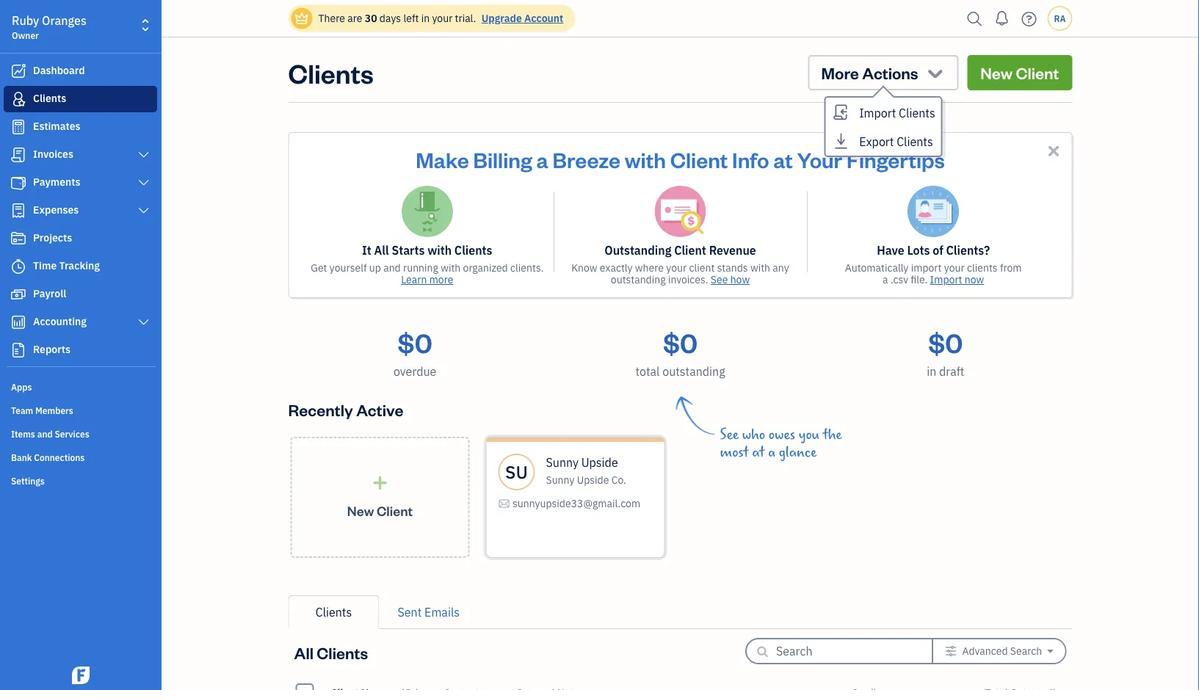 Task type: vqa. For each thing, say whether or not it's contained in the screenshot.
Advanced Search
yes



Task type: describe. For each thing, give the bounding box(es) containing it.
owner
[[12, 29, 39, 41]]

yourself
[[330, 261, 367, 275]]

Search text field
[[777, 640, 909, 664]]

recently
[[288, 399, 353, 420]]

sunny upside sunny upside co.
[[546, 455, 627, 487]]

file.
[[911, 273, 928, 287]]

at inside see who owes you the most at a glance
[[753, 445, 765, 461]]

0 vertical spatial upside
[[582, 455, 619, 471]]

advanced
[[963, 645, 1009, 658]]

organized
[[463, 261, 508, 275]]

see for see how
[[711, 273, 728, 287]]

payments
[[33, 175, 80, 189]]

oranges
[[42, 13, 87, 28]]

and inside "main" element
[[37, 428, 53, 440]]

client down plus image
[[377, 502, 413, 520]]

payments link
[[4, 170, 157, 196]]

recently active
[[288, 399, 404, 420]]

active
[[356, 399, 404, 420]]

team members link
[[4, 399, 157, 421]]

bank connections link
[[4, 446, 157, 468]]

estimates
[[33, 119, 81, 133]]

client down go to help icon
[[1017, 62, 1060, 83]]

ruby oranges owner
[[12, 13, 87, 41]]

1 vertical spatial new client
[[347, 502, 413, 520]]

have lots of clients? image
[[908, 186, 960, 237]]

more actions
[[822, 62, 919, 83]]

a inside 'have lots of clients? automatically import your clients from a .csv file. import now'
[[883, 273, 889, 287]]

reports
[[33, 343, 71, 356]]

fingertips
[[847, 145, 946, 173]]

team members
[[11, 405, 73, 417]]

apps
[[11, 381, 32, 393]]

invoices.
[[669, 273, 709, 287]]

0 horizontal spatial in
[[422, 11, 430, 25]]

members
[[35, 405, 73, 417]]

money image
[[10, 287, 27, 302]]

up
[[369, 261, 381, 275]]

more actions button
[[809, 55, 959, 90]]

time tracking link
[[4, 254, 157, 280]]

envelope image
[[499, 495, 510, 513]]

0 horizontal spatial all
[[294, 643, 314, 664]]

reports link
[[4, 337, 157, 364]]

time
[[33, 259, 57, 273]]

days
[[380, 11, 401, 25]]

0 vertical spatial clients link
[[4, 86, 157, 112]]

are
[[348, 11, 363, 25]]

export
[[860, 134, 895, 150]]

starts
[[392, 243, 425, 258]]

client
[[690, 261, 715, 275]]

have lots of clients? automatically import your clients from a .csv file. import now
[[846, 243, 1023, 287]]

have
[[878, 243, 905, 258]]

team
[[11, 405, 33, 417]]

lots
[[908, 243, 931, 258]]

a inside see who owes you the most at a glance
[[769, 445, 776, 461]]

project image
[[10, 231, 27, 246]]

1 horizontal spatial new
[[981, 62, 1013, 83]]

upgrade account link
[[479, 11, 564, 25]]

from
[[1001, 261, 1023, 275]]

report image
[[10, 343, 27, 358]]

export clients
[[860, 134, 934, 150]]

dashboard link
[[4, 58, 157, 85]]

dashboard image
[[10, 64, 27, 79]]

with inside know exactly where your client stands with any outstanding invoices.
[[751, 261, 771, 275]]

notifications image
[[991, 4, 1014, 33]]

plus image
[[372, 476, 389, 491]]

sent emails
[[398, 605, 460, 621]]

there
[[319, 11, 345, 25]]

see how
[[711, 273, 750, 287]]

payment image
[[10, 176, 27, 190]]

now
[[965, 273, 985, 287]]

1 vertical spatial upside
[[577, 474, 609, 487]]

time tracking
[[33, 259, 100, 273]]

upgrade
[[482, 11, 522, 25]]

items
[[11, 428, 35, 440]]

chevrondown image
[[926, 62, 946, 83]]

advanced search button
[[934, 640, 1066, 664]]

import inside 'have lots of clients? automatically import your clients from a .csv file. import now'
[[931, 273, 963, 287]]

bank connections
[[11, 452, 85, 464]]

import clients button
[[826, 98, 942, 127]]

1 horizontal spatial clients link
[[288, 596, 380, 630]]

draft
[[940, 364, 965, 380]]

chart image
[[10, 315, 27, 330]]

outstanding client revenue image
[[655, 186, 707, 237]]

main element
[[0, 0, 198, 691]]

clients inside "main" element
[[33, 91, 66, 105]]

automatically
[[846, 261, 909, 275]]

$0 overdue
[[394, 325, 437, 380]]

crown image
[[294, 11, 310, 26]]

items and services link
[[4, 423, 157, 445]]

emails
[[425, 605, 460, 621]]

sent
[[398, 605, 422, 621]]

where
[[636, 261, 664, 275]]

import inside button
[[860, 105, 897, 121]]

exactly
[[600, 261, 633, 275]]

trial.
[[455, 11, 476, 25]]

estimate image
[[10, 120, 27, 134]]

with right breeze
[[625, 145, 666, 173]]

more
[[430, 273, 454, 287]]

actions
[[863, 62, 919, 83]]

learn
[[401, 273, 427, 287]]

billing
[[474, 145, 533, 173]]

outstanding client revenue
[[605, 243, 757, 258]]

tracking
[[59, 259, 100, 273]]

$0 in draft
[[928, 325, 965, 380]]

1 vertical spatial new client link
[[291, 437, 470, 558]]

chevron large down image for accounting
[[137, 317, 151, 328]]

clients inside import clients button
[[900, 105, 936, 121]]

chevron large down image for invoices
[[137, 149, 151, 161]]

who
[[743, 427, 766, 443]]



Task type: locate. For each thing, give the bounding box(es) containing it.
advanced search
[[963, 645, 1043, 658]]

ra
[[1055, 12, 1067, 24]]

$0 for $0 total outstanding
[[663, 325, 698, 360]]

0 vertical spatial chevron large down image
[[137, 205, 151, 217]]

0 horizontal spatial new client link
[[291, 437, 470, 558]]

it
[[362, 243, 372, 258]]

0 vertical spatial in
[[422, 11, 430, 25]]

outstanding down outstanding
[[611, 273, 666, 287]]

0 horizontal spatial your
[[432, 11, 453, 25]]

a down owes
[[769, 445, 776, 461]]

chevron large down image inside accounting link
[[137, 317, 151, 328]]

2 horizontal spatial a
[[883, 273, 889, 287]]

sunny
[[546, 455, 579, 471], [546, 474, 575, 487]]

chevron large down image up payments link
[[137, 149, 151, 161]]

import up "export clients" button
[[860, 105, 897, 121]]

2 $0 from the left
[[663, 325, 698, 360]]

2 horizontal spatial $0
[[929, 325, 964, 360]]

2 vertical spatial a
[[769, 445, 776, 461]]

account
[[525, 11, 564, 25]]

0 horizontal spatial $0
[[398, 325, 433, 360]]

1 horizontal spatial new client link
[[968, 55, 1073, 90]]

clients link up 'all clients'
[[288, 596, 380, 630]]

left
[[404, 11, 419, 25]]

1 horizontal spatial new client
[[981, 62, 1060, 83]]

co.
[[612, 474, 627, 487]]

running
[[403, 261, 439, 275]]

0 horizontal spatial new
[[347, 502, 374, 520]]

1 vertical spatial and
[[37, 428, 53, 440]]

1 chevron large down image from the top
[[137, 149, 151, 161]]

0 horizontal spatial new client
[[347, 502, 413, 520]]

stands
[[718, 261, 749, 275]]

new client down plus image
[[347, 502, 413, 520]]

$0 up draft
[[929, 325, 964, 360]]

chevron large down image up expenses 'link'
[[137, 177, 151, 189]]

info
[[733, 145, 770, 173]]

1 horizontal spatial in
[[928, 364, 937, 380]]

new down notifications image
[[981, 62, 1013, 83]]

$0 inside $0 overdue
[[398, 325, 433, 360]]

$0 up overdue
[[398, 325, 433, 360]]

all
[[374, 243, 389, 258], [294, 643, 314, 664]]

it all starts with clients get yourself up and running with organized clients. learn more
[[311, 243, 544, 287]]

.csv
[[891, 273, 909, 287]]

outstanding inside $0 total outstanding
[[663, 364, 726, 380]]

1 horizontal spatial $0
[[663, 325, 698, 360]]

client left info on the right top of the page
[[671, 145, 728, 173]]

1 horizontal spatial import
[[931, 273, 963, 287]]

chevron large down image down payments link
[[137, 205, 151, 217]]

0 vertical spatial new client link
[[968, 55, 1073, 90]]

see inside see who owes you the most at a glance
[[721, 427, 739, 443]]

items and services
[[11, 428, 89, 440]]

see up most
[[721, 427, 739, 443]]

client
[[1017, 62, 1060, 83], [671, 145, 728, 173], [675, 243, 707, 258], [377, 502, 413, 520]]

0 vertical spatial and
[[384, 261, 401, 275]]

0 vertical spatial new client
[[981, 62, 1060, 83]]

breeze
[[553, 145, 621, 173]]

at right info on the right top of the page
[[774, 145, 793, 173]]

more
[[822, 62, 860, 83]]

how
[[731, 273, 750, 287]]

total
[[636, 364, 660, 380]]

it all starts with clients image
[[402, 186, 453, 237]]

1 $0 from the left
[[398, 325, 433, 360]]

chevron large down image down the payroll 'link'
[[137, 317, 151, 328]]

settings
[[11, 475, 45, 487]]

1 sunny from the top
[[546, 455, 579, 471]]

0 vertical spatial outstanding
[[611, 273, 666, 287]]

1 vertical spatial all
[[294, 643, 314, 664]]

and inside it all starts with clients get yourself up and running with organized clients. learn more
[[384, 261, 401, 275]]

0 horizontal spatial and
[[37, 428, 53, 440]]

your down outstanding client revenue
[[667, 261, 687, 275]]

your
[[432, 11, 453, 25], [667, 261, 687, 275], [945, 261, 965, 275]]

new down plus image
[[347, 502, 374, 520]]

close image
[[1046, 143, 1063, 159]]

clients?
[[947, 243, 991, 258]]

2 chevron large down image from the top
[[137, 317, 151, 328]]

3 $0 from the left
[[929, 325, 964, 360]]

clients inside "export clients" button
[[897, 134, 934, 150]]

at
[[774, 145, 793, 173], [753, 445, 765, 461]]

accounting
[[33, 315, 87, 328]]

client image
[[10, 92, 27, 107]]

accounting link
[[4, 309, 157, 336]]

clients
[[968, 261, 998, 275]]

of
[[933, 243, 944, 258]]

clients inside it all starts with clients get yourself up and running with organized clients. learn more
[[455, 243, 493, 258]]

upside up co.
[[582, 455, 619, 471]]

1 horizontal spatial a
[[769, 445, 776, 461]]

payroll
[[33, 287, 66, 301]]

1 vertical spatial import
[[931, 273, 963, 287]]

the
[[824, 427, 843, 443]]

1 horizontal spatial all
[[374, 243, 389, 258]]

$0 for $0 in draft
[[929, 325, 964, 360]]

invoices link
[[4, 142, 157, 168]]

1 horizontal spatial your
[[667, 261, 687, 275]]

2 chevron large down image from the top
[[137, 177, 151, 189]]

bank
[[11, 452, 32, 464]]

0 vertical spatial new
[[981, 62, 1013, 83]]

$0 for $0 overdue
[[398, 325, 433, 360]]

outstanding right total in the bottom of the page
[[663, 364, 726, 380]]

expense image
[[10, 204, 27, 218]]

you
[[799, 427, 820, 443]]

there are 30 days left in your trial. upgrade account
[[319, 11, 564, 25]]

ruby
[[12, 13, 39, 28]]

go to help image
[[1018, 8, 1042, 30]]

with up "running" at top left
[[428, 243, 452, 258]]

new client
[[981, 62, 1060, 83], [347, 502, 413, 520]]

a right the billing
[[537, 145, 549, 173]]

with left any
[[751, 261, 771, 275]]

your inside 'have lots of clients? automatically import your clients from a .csv file. import now'
[[945, 261, 965, 275]]

chevron large down image
[[137, 205, 151, 217], [137, 317, 151, 328]]

clients link down dashboard link
[[4, 86, 157, 112]]

clients
[[288, 55, 374, 90], [33, 91, 66, 105], [900, 105, 936, 121], [897, 134, 934, 150], [455, 243, 493, 258], [316, 605, 352, 621], [317, 643, 368, 664]]

1 vertical spatial clients link
[[288, 596, 380, 630]]

with right "running" at top left
[[441, 261, 461, 275]]

1 vertical spatial see
[[721, 427, 739, 443]]

your left trial.
[[432, 11, 453, 25]]

in right 'left'
[[422, 11, 430, 25]]

0 horizontal spatial clients link
[[4, 86, 157, 112]]

new client down go to help icon
[[981, 62, 1060, 83]]

search
[[1011, 645, 1043, 658]]

your down clients?
[[945, 261, 965, 275]]

0 horizontal spatial a
[[537, 145, 549, 173]]

upside left co.
[[577, 474, 609, 487]]

$0 total outstanding
[[636, 325, 726, 380]]

$0 inside $0 total outstanding
[[663, 325, 698, 360]]

caretdown image
[[1048, 646, 1054, 658]]

and right items
[[37, 428, 53, 440]]

clients.
[[511, 261, 544, 275]]

$0 down 'invoices.' at top
[[663, 325, 698, 360]]

in left draft
[[928, 364, 937, 380]]

2 sunny from the top
[[546, 474, 575, 487]]

overdue
[[394, 364, 437, 380]]

make
[[416, 145, 469, 173]]

all clients
[[294, 643, 368, 664]]

expenses
[[33, 203, 79, 217]]

$0
[[398, 325, 433, 360], [663, 325, 698, 360], [929, 325, 964, 360]]

1 vertical spatial chevron large down image
[[137, 317, 151, 328]]

1 vertical spatial a
[[883, 273, 889, 287]]

0 vertical spatial sunny
[[546, 455, 579, 471]]

1 vertical spatial outstanding
[[663, 364, 726, 380]]

timer image
[[10, 259, 27, 274]]

2 horizontal spatial your
[[945, 261, 965, 275]]

projects link
[[4, 226, 157, 252]]

owes
[[769, 427, 796, 443]]

know
[[572, 261, 598, 275]]

search image
[[964, 8, 987, 30]]

chevron large down image inside payments link
[[137, 177, 151, 189]]

ra button
[[1048, 6, 1073, 31]]

freshbooks image
[[69, 667, 93, 685]]

0 horizontal spatial import
[[860, 105, 897, 121]]

0 horizontal spatial at
[[753, 445, 765, 461]]

see who owes you the most at a glance
[[721, 427, 843, 461]]

in
[[422, 11, 430, 25], [928, 364, 937, 380]]

invoice image
[[10, 148, 27, 162]]

know exactly where your client stands with any outstanding invoices.
[[572, 261, 790, 287]]

export clients button
[[826, 127, 942, 156]]

your inside know exactly where your client stands with any outstanding invoices.
[[667, 261, 687, 275]]

1 horizontal spatial and
[[384, 261, 401, 275]]

0 vertical spatial chevron large down image
[[137, 149, 151, 161]]

new
[[981, 62, 1013, 83], [347, 502, 374, 520]]

projects
[[33, 231, 72, 245]]

new client link
[[968, 55, 1073, 90], [291, 437, 470, 558]]

0 vertical spatial at
[[774, 145, 793, 173]]

30
[[365, 11, 377, 25]]

see left how
[[711, 273, 728, 287]]

0 vertical spatial see
[[711, 273, 728, 287]]

1 vertical spatial in
[[928, 364, 937, 380]]

most
[[721, 445, 749, 461]]

all inside it all starts with clients get yourself up and running with organized clients. learn more
[[374, 243, 389, 258]]

your for there
[[432, 11, 453, 25]]

in inside $0 in draft
[[928, 364, 937, 380]]

see for see who owes you the most at a glance
[[721, 427, 739, 443]]

settings link
[[4, 470, 157, 492]]

your for have
[[945, 261, 965, 275]]

apps link
[[4, 376, 157, 398]]

import right file.
[[931, 273, 963, 287]]

expenses link
[[4, 198, 157, 224]]

import clients
[[860, 105, 936, 121]]

connections
[[34, 452, 85, 464]]

a left .csv
[[883, 273, 889, 287]]

get
[[311, 261, 327, 275]]

import
[[860, 105, 897, 121], [931, 273, 963, 287]]

estimates link
[[4, 114, 157, 140]]

at down who
[[753, 445, 765, 461]]

1 chevron large down image from the top
[[137, 205, 151, 217]]

su
[[506, 461, 528, 484]]

sunnyupside33@gmail.com
[[513, 497, 641, 511]]

1 vertical spatial at
[[753, 445, 765, 461]]

0 vertical spatial a
[[537, 145, 549, 173]]

1 vertical spatial new
[[347, 502, 374, 520]]

make billing a breeze with client info at your fingertips
[[416, 145, 946, 173]]

1 vertical spatial sunny
[[546, 474, 575, 487]]

chevron large down image for payments
[[137, 177, 151, 189]]

chevron large down image
[[137, 149, 151, 161], [137, 177, 151, 189]]

any
[[773, 261, 790, 275]]

outstanding
[[605, 243, 672, 258]]

invoices
[[33, 147, 73, 161]]

1 vertical spatial chevron large down image
[[137, 177, 151, 189]]

and right up
[[384, 261, 401, 275]]

and
[[384, 261, 401, 275], [37, 428, 53, 440]]

payroll link
[[4, 281, 157, 308]]

chevron large down image for expenses
[[137, 205, 151, 217]]

client up client
[[675, 243, 707, 258]]

1 horizontal spatial at
[[774, 145, 793, 173]]

your
[[798, 145, 843, 173]]

0 vertical spatial all
[[374, 243, 389, 258]]

$0 inside $0 in draft
[[929, 325, 964, 360]]

outstanding inside know exactly where your client stands with any outstanding invoices.
[[611, 273, 666, 287]]

settings image
[[946, 646, 958, 658]]

0 vertical spatial import
[[860, 105, 897, 121]]



